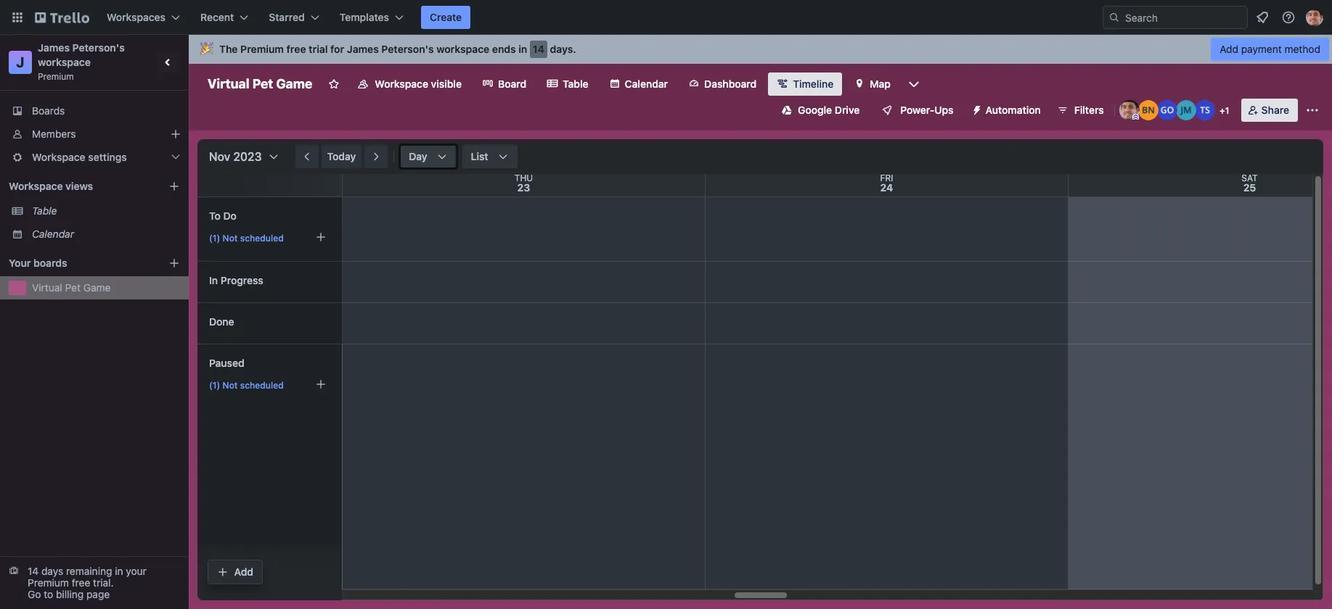 Task type: describe. For each thing, give the bounding box(es) containing it.
1 horizontal spatial james
[[347, 43, 379, 55]]

create button
[[421, 6, 471, 29]]

automation
[[986, 104, 1041, 116]]

dashboard
[[704, 78, 757, 90]]

done
[[209, 316, 234, 328]]

2023
[[233, 150, 262, 163]]

james peterson's workspace premium
[[38, 41, 127, 82]]

jeremy miller (jeremymiller198) image
[[1176, 100, 1196, 121]]

workspaces button
[[98, 6, 189, 29]]

25
[[1244, 182, 1256, 194]]

starred button
[[260, 6, 328, 29]]

boards
[[33, 257, 67, 269]]

virtual pet game link
[[32, 281, 180, 296]]

nov 2023 button
[[203, 145, 279, 168]]

go to billing page link
[[28, 589, 110, 601]]

🎉 the premium free trial for james peterson's workspace ends in 14 days.
[[200, 43, 576, 55]]

templates
[[340, 11, 389, 23]]

payment
[[1242, 43, 1282, 55]]

today button
[[321, 145, 362, 168]]

james peterson's workspace link
[[38, 41, 127, 68]]

james peterson (jamespeterson93) image
[[1306, 9, 1324, 26]]

filters
[[1075, 104, 1104, 116]]

0 vertical spatial workspace
[[437, 43, 490, 55]]

to do
[[209, 210, 237, 222]]

visible
[[431, 78, 462, 90]]

billing
[[56, 589, 84, 601]]

search image
[[1109, 12, 1120, 23]]

in progress
[[209, 274, 263, 287]]

automation button
[[965, 99, 1050, 122]]

14 days remaining in your premium free trial. go to billing page
[[28, 566, 147, 601]]

workspace settings
[[32, 151, 127, 163]]

back to home image
[[35, 6, 89, 29]]

trial
[[309, 43, 328, 55]]

share button
[[1241, 99, 1298, 122]]

days
[[41, 566, 63, 578]]

1 vertical spatial virtual
[[32, 282, 62, 294]]

24
[[881, 182, 893, 194]]

filters button
[[1053, 99, 1109, 122]]

1
[[1225, 105, 1230, 116]]

fri
[[880, 173, 893, 184]]

(1) not scheduled button for to do
[[204, 227, 332, 250]]

dashboard link
[[680, 73, 766, 96]]

days.
[[550, 43, 576, 55]]

j
[[16, 54, 24, 70]]

customize views image
[[907, 77, 921, 91]]

ends
[[492, 43, 516, 55]]

google drive button
[[773, 99, 869, 122]]

ups
[[935, 104, 954, 116]]

(1) not scheduled button for paused
[[204, 374, 332, 397]]

board link
[[473, 73, 535, 96]]

premium inside 14 days remaining in your premium free trial. go to billing page
[[28, 577, 69, 590]]

add button
[[208, 561, 262, 585]]

0 horizontal spatial table
[[32, 205, 57, 217]]

add for add
[[234, 566, 253, 579]]

workspace for workspace views
[[9, 180, 63, 192]]

Board name text field
[[200, 73, 320, 96]]

james peterson (jamespeterson93) image
[[1119, 100, 1140, 121]]

workspaces
[[107, 11, 166, 23]]

recent button
[[192, 6, 257, 29]]

gary orlando (garyorlando) image
[[1157, 100, 1178, 121]]

the
[[219, 43, 238, 55]]

workspace visible button
[[349, 73, 471, 96]]

drive
[[835, 104, 860, 116]]

thu
[[515, 173, 533, 184]]

to
[[44, 589, 53, 601]]

scheduled for paused
[[240, 380, 284, 391]]

pet inside "board name" text field
[[252, 76, 273, 91]]

peterson's inside "james peterson's workspace premium"
[[72, 41, 125, 54]]

free inside 14 days remaining in your premium free trial. go to billing page
[[72, 577, 90, 590]]

+ 1
[[1220, 105, 1230, 116]]

power-
[[901, 104, 935, 116]]

method
[[1285, 43, 1321, 55]]

not for to do
[[223, 233, 238, 244]]

add board image
[[168, 258, 180, 269]]

1 vertical spatial virtual pet game
[[32, 282, 111, 294]]

1 vertical spatial table link
[[32, 204, 180, 219]]

workspace views
[[9, 180, 93, 192]]

your
[[9, 257, 31, 269]]

+
[[1220, 105, 1225, 116]]

sat 25
[[1242, 173, 1258, 194]]

do
[[223, 210, 237, 222]]

j link
[[9, 51, 32, 74]]

1 horizontal spatial table link
[[538, 73, 597, 96]]

star or unstar board image
[[328, 78, 340, 90]]

fri 24
[[880, 173, 893, 194]]

1 vertical spatial calendar link
[[32, 227, 180, 242]]

(1) not scheduled for to do
[[209, 233, 284, 244]]

workspace navigation collapse icon image
[[158, 52, 179, 73]]

trial.
[[93, 577, 114, 590]]

create a view image
[[168, 181, 180, 192]]

paused
[[209, 357, 245, 370]]

add payment method
[[1220, 43, 1321, 55]]

workspace visible
[[375, 78, 462, 90]]

google drive icon image
[[782, 105, 792, 115]]

0 vertical spatial premium
[[240, 43, 284, 55]]

scheduled for to do
[[240, 233, 284, 244]]

your boards
[[9, 257, 67, 269]]

workspace for workspace settings
[[32, 151, 85, 163]]

1 horizontal spatial calendar link
[[600, 73, 677, 96]]

23
[[517, 182, 530, 194]]

board
[[498, 78, 527, 90]]



Task type: vqa. For each thing, say whether or not it's contained in the screenshot.


Task type: locate. For each thing, give the bounding box(es) containing it.
share
[[1262, 104, 1290, 116]]

1 vertical spatial calendar
[[32, 228, 74, 240]]

1 vertical spatial workspace
[[38, 56, 91, 68]]

timeline
[[793, 78, 834, 90]]

0 vertical spatial virtual
[[208, 76, 249, 91]]

this member is an admin of this board. image
[[1133, 114, 1139, 121]]

workspace down members
[[32, 151, 85, 163]]

list button
[[462, 145, 517, 168]]

14 inside 14 days remaining in your premium free trial. go to billing page
[[28, 566, 39, 578]]

0 vertical spatial pet
[[252, 76, 273, 91]]

game down "your boards with 1 items" element
[[83, 282, 111, 294]]

workspace for workspace visible
[[375, 78, 428, 90]]

your
[[126, 566, 147, 578]]

peterson's down back to home image on the left of page
[[72, 41, 125, 54]]

(1) not scheduled down 'do'
[[209, 233, 284, 244]]

james right for at the top
[[347, 43, 379, 55]]

table link down days.
[[538, 73, 597, 96]]

add inside button
[[234, 566, 253, 579]]

not for paused
[[223, 380, 238, 391]]

sm image
[[965, 99, 986, 119]]

map link
[[845, 73, 900, 96]]

tara schultz (taraschultz7) image
[[1195, 100, 1215, 121]]

0 horizontal spatial table link
[[32, 204, 180, 219]]

(1) not scheduled button down the paused
[[204, 374, 332, 397]]

timeline link
[[768, 73, 843, 96]]

not down 'do'
[[223, 233, 238, 244]]

0 horizontal spatial add
[[234, 566, 253, 579]]

2 (1) from the top
[[209, 380, 220, 391]]

workspace inside "james peterson's workspace premium"
[[38, 56, 91, 68]]

(1)
[[209, 233, 220, 244], [209, 380, 220, 391]]

google drive
[[798, 104, 860, 116]]

1 vertical spatial game
[[83, 282, 111, 294]]

0 horizontal spatial game
[[83, 282, 111, 294]]

workspace inside popup button
[[32, 151, 85, 163]]

primary element
[[0, 0, 1332, 35]]

1 horizontal spatial pet
[[252, 76, 273, 91]]

not down the paused
[[223, 380, 238, 391]]

0 horizontal spatial calendar link
[[32, 227, 180, 242]]

day button
[[400, 145, 456, 168]]

1 horizontal spatial virtual
[[208, 76, 249, 91]]

0 horizontal spatial free
[[72, 577, 90, 590]]

2 not from the top
[[223, 380, 238, 391]]

1 vertical spatial scheduled
[[240, 380, 284, 391]]

1 horizontal spatial workspace
[[437, 43, 490, 55]]

scheduled down the paused
[[240, 380, 284, 391]]

1 horizontal spatial game
[[276, 76, 312, 91]]

remaining
[[66, 566, 112, 578]]

views
[[65, 180, 93, 192]]

1 vertical spatial pet
[[65, 282, 81, 294]]

(1) for paused
[[209, 380, 220, 391]]

james down back to home image on the left of page
[[38, 41, 70, 54]]

2 (1) not scheduled button from the top
[[204, 374, 332, 397]]

0 vertical spatial calendar
[[625, 78, 668, 90]]

game left the star or unstar board icon
[[276, 76, 312, 91]]

pet inside virtual pet game link
[[65, 282, 81, 294]]

sat
[[1242, 173, 1258, 184]]

14 left days.
[[533, 43, 545, 55]]

0 vertical spatial workspace
[[375, 78, 428, 90]]

in inside 14 days remaining in your premium free trial. go to billing page
[[115, 566, 123, 578]]

table link down views
[[32, 204, 180, 219]]

0 horizontal spatial james
[[38, 41, 70, 54]]

(1) down to
[[209, 233, 220, 244]]

1 scheduled from the top
[[240, 233, 284, 244]]

1 vertical spatial (1) not scheduled
[[209, 380, 284, 391]]

show menu image
[[1306, 103, 1320, 118]]

1 vertical spatial add
[[234, 566, 253, 579]]

1 vertical spatial not
[[223, 380, 238, 391]]

workspace down create button
[[437, 43, 490, 55]]

14
[[533, 43, 545, 55], [28, 566, 39, 578]]

workspace settings button
[[0, 146, 189, 169]]

1 horizontal spatial table
[[563, 78, 589, 90]]

thu 23
[[515, 173, 533, 194]]

1 vertical spatial table
[[32, 205, 57, 217]]

power-ups button
[[872, 99, 963, 122]]

calendar link up "your boards with 1 items" element
[[32, 227, 180, 242]]

0 vertical spatial table link
[[538, 73, 597, 96]]

ben nelson (bennelson96) image
[[1138, 100, 1159, 121]]

workspace inside button
[[375, 78, 428, 90]]

table link
[[538, 73, 597, 96], [32, 204, 180, 219]]

0 notifications image
[[1254, 9, 1271, 26]]

list
[[471, 150, 488, 163]]

0 horizontal spatial pet
[[65, 282, 81, 294]]

virtual pet game down the
[[208, 76, 312, 91]]

0 horizontal spatial workspace
[[38, 56, 91, 68]]

1 vertical spatial free
[[72, 577, 90, 590]]

1 horizontal spatial virtual pet game
[[208, 76, 312, 91]]

create
[[430, 11, 462, 23]]

starred
[[269, 11, 305, 23]]

table down days.
[[563, 78, 589, 90]]

go
[[28, 589, 41, 601]]

0 horizontal spatial virtual pet game
[[32, 282, 111, 294]]

0 vertical spatial (1)
[[209, 233, 220, 244]]

0 vertical spatial not
[[223, 233, 238, 244]]

peterson's
[[72, 41, 125, 54], [382, 43, 434, 55]]

0 vertical spatial virtual pet game
[[208, 76, 312, 91]]

virtual down boards
[[32, 282, 62, 294]]

0 vertical spatial free
[[287, 43, 306, 55]]

calendar link down primary element on the top
[[600, 73, 677, 96]]

14 left days
[[28, 566, 39, 578]]

peterson's up workspace visible button
[[382, 43, 434, 55]]

calendar down primary element on the top
[[625, 78, 668, 90]]

1 horizontal spatial calendar
[[625, 78, 668, 90]]

virtual inside "board name" text field
[[208, 76, 249, 91]]

0 horizontal spatial 14
[[28, 566, 39, 578]]

0 vertical spatial add
[[1220, 43, 1239, 55]]

in left your
[[115, 566, 123, 578]]

free
[[287, 43, 306, 55], [72, 577, 90, 590]]

2 (1) not scheduled from the top
[[209, 380, 284, 391]]

2 vertical spatial premium
[[28, 577, 69, 590]]

confetti image
[[200, 43, 213, 55]]

(1) not scheduled
[[209, 233, 284, 244], [209, 380, 284, 391]]

scheduled
[[240, 233, 284, 244], [240, 380, 284, 391]]

1 vertical spatial (1) not scheduled button
[[204, 374, 332, 397]]

members link
[[0, 123, 189, 146]]

1 vertical spatial workspace
[[32, 151, 85, 163]]

1 horizontal spatial 14
[[533, 43, 545, 55]]

1 (1) from the top
[[209, 233, 220, 244]]

premium inside "james peterson's workspace premium"
[[38, 71, 74, 82]]

(1) down the paused
[[209, 380, 220, 391]]

0 horizontal spatial in
[[115, 566, 123, 578]]

1 (1) not scheduled button from the top
[[204, 227, 332, 250]]

calendar link
[[600, 73, 677, 96], [32, 227, 180, 242]]

recent
[[200, 11, 234, 23]]

members
[[32, 128, 76, 140]]

map
[[870, 78, 891, 90]]

(1) for to do
[[209, 233, 220, 244]]

0 vertical spatial (1) not scheduled button
[[204, 227, 332, 250]]

workspace right j
[[38, 56, 91, 68]]

james inside "james peterson's workspace premium"
[[38, 41, 70, 54]]

0 vertical spatial (1) not scheduled
[[209, 233, 284, 244]]

1 horizontal spatial peterson's
[[382, 43, 434, 55]]

(1) not scheduled down the paused
[[209, 380, 284, 391]]

virtual down the
[[208, 76, 249, 91]]

calendar
[[625, 78, 668, 90], [32, 228, 74, 240]]

in
[[209, 274, 218, 287]]

page
[[86, 589, 110, 601]]

(1) not scheduled for paused
[[209, 380, 284, 391]]

boards link
[[0, 99, 189, 123]]

0 vertical spatial in
[[519, 43, 527, 55]]

workspace down 🎉 the premium free trial for james peterson's workspace ends in 14 days.
[[375, 78, 428, 90]]

open information menu image
[[1282, 10, 1296, 25]]

banner
[[189, 35, 1332, 64]]

1 not from the top
[[223, 233, 238, 244]]

progress
[[221, 274, 263, 287]]

2 scheduled from the top
[[240, 380, 284, 391]]

virtual pet game
[[208, 76, 312, 91], [32, 282, 111, 294]]

virtual pet game inside "board name" text field
[[208, 76, 312, 91]]

templates button
[[331, 6, 412, 29]]

table
[[563, 78, 589, 90], [32, 205, 57, 217]]

day
[[409, 150, 427, 163]]

boards
[[32, 105, 65, 117]]

scheduled up progress at the left top of the page
[[240, 233, 284, 244]]

1 vertical spatial 14
[[28, 566, 39, 578]]

nov 2023
[[209, 150, 262, 163]]

1 horizontal spatial in
[[519, 43, 527, 55]]

1 vertical spatial in
[[115, 566, 123, 578]]

0 vertical spatial table
[[563, 78, 589, 90]]

0 vertical spatial scheduled
[[240, 233, 284, 244]]

banner containing 🎉
[[189, 35, 1332, 64]]

0 vertical spatial calendar link
[[600, 73, 677, 96]]

your boards with 1 items element
[[9, 255, 147, 272]]

0 horizontal spatial virtual
[[32, 282, 62, 294]]

workspace
[[437, 43, 490, 55], [38, 56, 91, 68]]

0 vertical spatial game
[[276, 76, 312, 91]]

1 (1) not scheduled from the top
[[209, 233, 284, 244]]

1 vertical spatial premium
[[38, 71, 74, 82]]

settings
[[88, 151, 127, 163]]

0 horizontal spatial peterson's
[[72, 41, 125, 54]]

add
[[1220, 43, 1239, 55], [234, 566, 253, 579]]

1 horizontal spatial free
[[287, 43, 306, 55]]

power-ups
[[901, 104, 954, 116]]

0 horizontal spatial calendar
[[32, 228, 74, 240]]

(1) not scheduled button down 'do'
[[204, 227, 332, 250]]

for
[[330, 43, 344, 55]]

workspace left views
[[9, 180, 63, 192]]

virtual
[[208, 76, 249, 91], [32, 282, 62, 294]]

google
[[798, 104, 832, 116]]

calendar up boards
[[32, 228, 74, 240]]

to
[[209, 210, 221, 222]]

add payment method link
[[1211, 38, 1330, 61]]

0 vertical spatial 14
[[533, 43, 545, 55]]

in
[[519, 43, 527, 55], [115, 566, 123, 578]]

2 vertical spatial workspace
[[9, 180, 63, 192]]

add for add payment method
[[1220, 43, 1239, 55]]

nov
[[209, 150, 230, 163]]

pet
[[252, 76, 273, 91], [65, 282, 81, 294]]

in right the ends
[[519, 43, 527, 55]]

Search field
[[1120, 7, 1248, 28]]

1 horizontal spatial add
[[1220, 43, 1239, 55]]

game inside "board name" text field
[[276, 76, 312, 91]]

1 vertical spatial (1)
[[209, 380, 220, 391]]

workspace
[[375, 78, 428, 90], [32, 151, 85, 163], [9, 180, 63, 192]]

virtual pet game down "your boards with 1 items" element
[[32, 282, 111, 294]]

table down workspace views
[[32, 205, 57, 217]]



